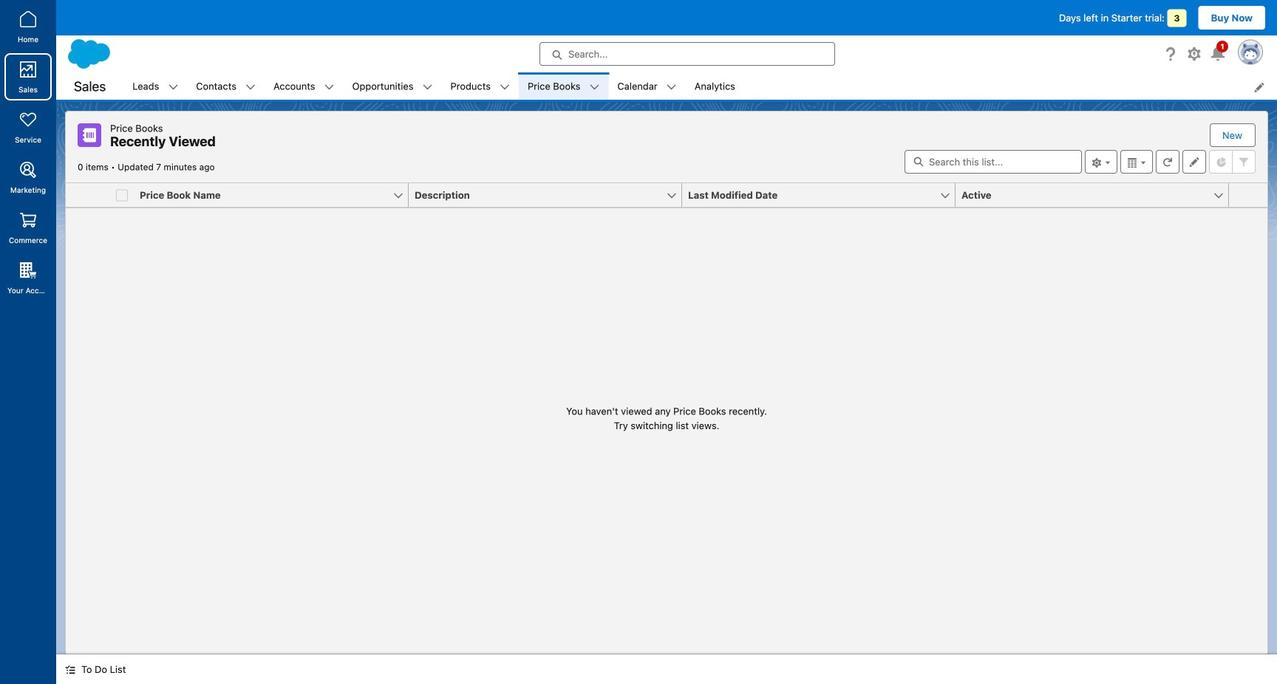 Task type: describe. For each thing, give the bounding box(es) containing it.
cell inside the recently viewed|price books|list view element
[[110, 183, 134, 208]]

6 list item from the left
[[519, 72, 609, 100]]

1 text default image from the left
[[168, 82, 178, 92]]

7 list item from the left
[[609, 72, 686, 100]]

status inside the recently viewed|price books|list view element
[[566, 404, 767, 433]]

3 list item from the left
[[265, 72, 343, 100]]

5 list item from the left
[[442, 72, 519, 100]]

3 text default image from the left
[[590, 82, 600, 92]]

item number image
[[66, 183, 110, 207]]

action element
[[1230, 183, 1268, 208]]

price book name element
[[134, 183, 418, 208]]

last modified date element
[[682, 183, 965, 208]]

4 list item from the left
[[343, 72, 442, 100]]

1 list item from the left
[[124, 72, 187, 100]]



Task type: locate. For each thing, give the bounding box(es) containing it.
recently viewed status
[[78, 162, 118, 172]]

1 horizontal spatial text default image
[[500, 82, 510, 92]]

active element
[[956, 183, 1238, 208]]

list item
[[124, 72, 187, 100], [187, 72, 265, 100], [265, 72, 343, 100], [343, 72, 442, 100], [442, 72, 519, 100], [519, 72, 609, 100], [609, 72, 686, 100]]

cell
[[110, 183, 134, 208]]

0 horizontal spatial text default image
[[168, 82, 178, 92]]

Search Recently Viewed list view. search field
[[905, 150, 1082, 174]]

action image
[[1230, 183, 1268, 207]]

2 text default image from the left
[[500, 82, 510, 92]]

recently viewed|price books|list view element
[[65, 111, 1269, 655]]

text default image
[[168, 82, 178, 92], [500, 82, 510, 92], [590, 82, 600, 92]]

list
[[124, 72, 1278, 100]]

text default image
[[245, 82, 256, 92], [324, 82, 335, 92], [423, 82, 433, 92], [667, 82, 677, 92], [65, 665, 75, 675]]

description element
[[409, 183, 691, 208]]

2 list item from the left
[[187, 72, 265, 100]]

2 horizontal spatial text default image
[[590, 82, 600, 92]]

item number element
[[66, 183, 110, 208]]

status
[[566, 404, 767, 433]]



Task type: vqa. For each thing, say whether or not it's contained in the screenshot.
CASES | LIST VIEWS list box
no



